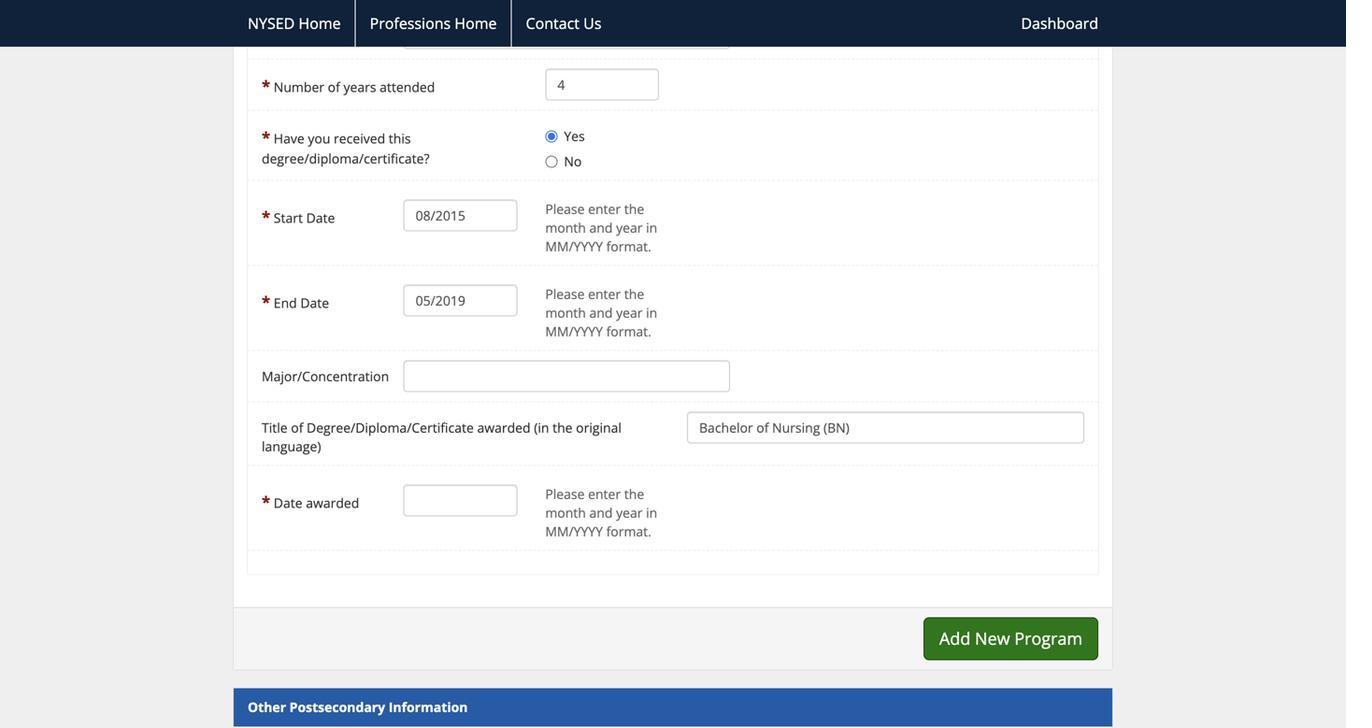Task type: locate. For each thing, give the bounding box(es) containing it.
month up major/concentration text box
[[545, 304, 586, 322]]

please enter the month and year in mm/yyyy format. down original
[[545, 485, 658, 541]]

month down no
[[545, 219, 586, 237]]

country
[[274, 27, 323, 45]]

* down language)
[[262, 491, 270, 513]]

of
[[328, 78, 340, 96], [291, 419, 303, 437]]

1 vertical spatial mm/yyyy
[[545, 323, 603, 340]]

date inside * end date
[[300, 294, 329, 312]]

enter
[[588, 200, 621, 218], [588, 285, 621, 303], [588, 485, 621, 503]]

1 vertical spatial of
[[291, 419, 303, 437]]

yes
[[564, 127, 585, 145]]

1 horizontal spatial awarded
[[477, 419, 531, 437]]

3 mm/yyyy from the top
[[545, 523, 603, 541]]

mm/yyyy for * end date
[[545, 323, 603, 340]]

contact us
[[526, 13, 602, 33]]

2 * from the top
[[262, 75, 270, 97]]

please for * end date
[[545, 285, 585, 303]]

and
[[590, 219, 613, 237], [590, 304, 613, 322], [590, 504, 613, 522]]

5 * from the top
[[262, 291, 270, 313]]

0 horizontal spatial of
[[291, 419, 303, 437]]

No radio
[[545, 156, 558, 168]]

1 vertical spatial enter
[[588, 285, 621, 303]]

you
[[308, 130, 330, 147]]

1 format. from the top
[[606, 238, 652, 255]]

nysed
[[248, 13, 295, 33]]

awarded left (in
[[477, 419, 531, 437]]

3 please enter the month and year in mm/yyyy format. from the top
[[545, 485, 658, 541]]

1 month from the top
[[545, 219, 586, 237]]

mm/yyyy
[[545, 238, 603, 255], [545, 323, 603, 340], [545, 523, 603, 541]]

other
[[248, 699, 286, 716]]

the
[[624, 200, 644, 218], [624, 285, 644, 303], [553, 419, 573, 437], [624, 485, 644, 503]]

please enter the month and year in mm/yyyy format. down no
[[545, 200, 658, 255]]

postsecondary
[[290, 699, 385, 716]]

*
[[262, 24, 270, 45], [262, 75, 270, 97], [262, 127, 270, 148], [262, 206, 270, 228], [262, 291, 270, 313], [262, 491, 270, 513]]

major/concentration
[[262, 368, 389, 385]]

professions
[[370, 13, 451, 33]]

0 vertical spatial enter
[[588, 200, 621, 218]]

1 * from the top
[[262, 24, 270, 45]]

1 enter from the top
[[588, 200, 621, 218]]

2 vertical spatial and
[[590, 504, 613, 522]]

0 vertical spatial year
[[616, 219, 643, 237]]

2 home from the left
[[455, 13, 497, 33]]

Yes radio
[[545, 131, 558, 143]]

2 in from the top
[[646, 304, 658, 322]]

1 vertical spatial awarded
[[306, 494, 359, 512]]

date right end
[[300, 294, 329, 312]]

the inside "title of degree/diploma/certificate awarded (in the original language)"
[[553, 419, 573, 437]]

3 please from the top
[[545, 485, 585, 503]]

in for * start date
[[646, 219, 658, 237]]

information
[[389, 699, 468, 716]]

please up major/concentration text box
[[545, 285, 585, 303]]

2 vertical spatial mm/yyyy
[[545, 523, 603, 541]]

2 vertical spatial format.
[[606, 523, 652, 541]]

1 mm/yyyy from the top
[[545, 238, 603, 255]]

add new program
[[940, 628, 1083, 650]]

1 please enter the month and year in mm/yyyy format. from the top
[[545, 200, 658, 255]]

6 * from the top
[[262, 491, 270, 513]]

1 vertical spatial and
[[590, 304, 613, 322]]

0 vertical spatial please
[[545, 200, 585, 218]]

0 vertical spatial awarded
[[477, 419, 531, 437]]

please for * start date
[[545, 200, 585, 218]]

2 vertical spatial in
[[646, 504, 658, 522]]

years
[[344, 78, 376, 96]]

format.
[[606, 238, 652, 255], [606, 323, 652, 340], [606, 523, 652, 541]]

* left number
[[262, 75, 270, 97]]

end
[[274, 294, 297, 312]]

0 vertical spatial month
[[545, 219, 586, 237]]

dashboard link
[[1007, 0, 1113, 47]]

3 * from the top
[[262, 127, 270, 148]]

awarded down language)
[[306, 494, 359, 512]]

original
[[576, 419, 622, 437]]

* left country
[[262, 24, 270, 45]]

None text field
[[404, 17, 730, 49], [545, 69, 659, 101], [404, 17, 730, 49], [545, 69, 659, 101]]

3 year from the top
[[616, 504, 643, 522]]

0 vertical spatial date
[[306, 209, 335, 227]]

start
[[274, 209, 303, 227]]

2 format. from the top
[[606, 323, 652, 340]]

month for * end date
[[545, 304, 586, 322]]

4 * from the top
[[262, 206, 270, 228]]

1 vertical spatial year
[[616, 304, 643, 322]]

program
[[1015, 628, 1083, 650]]

* inside * have you received this degree/diploma/certificate?
[[262, 127, 270, 148]]

0 vertical spatial mm/yyyy
[[545, 238, 603, 255]]

3 and from the top
[[590, 504, 613, 522]]

month
[[545, 219, 586, 237], [545, 304, 586, 322], [545, 504, 586, 522]]

year for * end date
[[616, 304, 643, 322]]

1 horizontal spatial of
[[328, 78, 340, 96]]

mm/yyyy for * start date
[[545, 238, 603, 255]]

2 and from the top
[[590, 304, 613, 322]]

2 vertical spatial year
[[616, 504, 643, 522]]

2 year from the top
[[616, 304, 643, 322]]

0 vertical spatial format.
[[606, 238, 652, 255]]

3 in from the top
[[646, 504, 658, 522]]

Major/Concentration text field
[[404, 361, 730, 392]]

of inside "title of degree/diploma/certificate awarded (in the original language)"
[[291, 419, 303, 437]]

awarded inside "title of degree/diploma/certificate awarded (in the original language)"
[[477, 419, 531, 437]]

home right professions
[[455, 13, 497, 33]]

year
[[616, 219, 643, 237], [616, 304, 643, 322], [616, 504, 643, 522]]

* left start
[[262, 206, 270, 228]]

1 vertical spatial in
[[646, 304, 658, 322]]

please enter the month and year in mm/yyyy format. up major/concentration text box
[[545, 285, 658, 340]]

home right nysed
[[299, 13, 341, 33]]

2 enter from the top
[[588, 285, 621, 303]]

date down language)
[[274, 494, 303, 512]]

date inside * start date
[[306, 209, 335, 227]]

format. for * date awarded
[[606, 523, 652, 541]]

have
[[274, 130, 305, 147]]

1 vertical spatial month
[[545, 304, 586, 322]]

1 in from the top
[[646, 219, 658, 237]]

2 vertical spatial month
[[545, 504, 586, 522]]

year for * start date
[[616, 219, 643, 237]]

3 enter from the top
[[588, 485, 621, 503]]

title
[[262, 419, 288, 437]]

in
[[646, 219, 658, 237], [646, 304, 658, 322], [646, 504, 658, 522]]

please enter the month and year in mm/yyyy format.
[[545, 200, 658, 255], [545, 285, 658, 340], [545, 485, 658, 541]]

0 horizontal spatial awarded
[[306, 494, 359, 512]]

in for * end date
[[646, 304, 658, 322]]

1 and from the top
[[590, 219, 613, 237]]

1 horizontal spatial home
[[455, 13, 497, 33]]

this
[[389, 130, 411, 147]]

of left years
[[328, 78, 340, 96]]

2 vertical spatial enter
[[588, 485, 621, 503]]

month down (in
[[545, 504, 586, 522]]

0 vertical spatial of
[[328, 78, 340, 96]]

1 vertical spatial format.
[[606, 323, 652, 340]]

0 vertical spatial please enter the month and year in mm/yyyy format.
[[545, 200, 658, 255]]

dashboard
[[1021, 13, 1099, 33]]

awarded
[[477, 419, 531, 437], [306, 494, 359, 512]]

1 vertical spatial please
[[545, 285, 585, 303]]

home inside 'link'
[[455, 13, 497, 33]]

2 please enter the month and year in mm/yyyy format. from the top
[[545, 285, 658, 340]]

0 vertical spatial in
[[646, 219, 658, 237]]

home
[[299, 13, 341, 33], [455, 13, 497, 33]]

0 horizontal spatial home
[[299, 13, 341, 33]]

2 vertical spatial date
[[274, 494, 303, 512]]

1 home from the left
[[299, 13, 341, 33]]

2 vertical spatial please
[[545, 485, 585, 503]]

contact us link
[[511, 0, 616, 47]]

1 vertical spatial please enter the month and year in mm/yyyy format.
[[545, 285, 658, 340]]

* for * have you received this degree/diploma/certificate?
[[262, 127, 270, 148]]

date right start
[[306, 209, 335, 227]]

please down no
[[545, 200, 585, 218]]

degree/diploma/certificate?
[[262, 150, 430, 167]]

3 format. from the top
[[606, 523, 652, 541]]

other postsecondary information
[[248, 699, 468, 716]]

3 month from the top
[[545, 504, 586, 522]]

1 please from the top
[[545, 200, 585, 218]]

2 month from the top
[[545, 304, 586, 322]]

* for * start date
[[262, 206, 270, 228]]

* left end
[[262, 291, 270, 313]]

please down (in
[[545, 485, 585, 503]]

2 please from the top
[[545, 285, 585, 303]]

nysed home link
[[234, 0, 355, 47]]

of up language)
[[291, 419, 303, 437]]

home for nysed home
[[299, 13, 341, 33]]

None text field
[[404, 200, 517, 232], [404, 285, 517, 317], [404, 485, 517, 517], [404, 200, 517, 232], [404, 285, 517, 317], [404, 485, 517, 517]]

please
[[545, 200, 585, 218], [545, 285, 585, 303], [545, 485, 585, 503]]

add
[[940, 628, 971, 650]]

1 vertical spatial date
[[300, 294, 329, 312]]

date
[[306, 209, 335, 227], [300, 294, 329, 312], [274, 494, 303, 512]]

0 vertical spatial and
[[590, 219, 613, 237]]

the for * end date
[[624, 285, 644, 303]]

1 year from the top
[[616, 219, 643, 237]]

mm/yyyy for * date awarded
[[545, 523, 603, 541]]

received
[[334, 130, 385, 147]]

* left have
[[262, 127, 270, 148]]

2 vertical spatial please enter the month and year in mm/yyyy format.
[[545, 485, 658, 541]]

add new program link
[[924, 618, 1099, 661]]

enter for * date awarded
[[588, 485, 621, 503]]

2 mm/yyyy from the top
[[545, 323, 603, 340]]



Task type: vqa. For each thing, say whether or not it's contained in the screenshot.
City 'Text Box'
no



Task type: describe. For each thing, give the bounding box(es) containing it.
professions home link
[[355, 0, 511, 47]]

* for * number of years attended
[[262, 75, 270, 97]]

the for * start date
[[624, 200, 644, 218]]

contact
[[526, 13, 580, 33]]

new
[[975, 628, 1010, 650]]

us
[[584, 13, 602, 33]]

* for * country
[[262, 24, 270, 45]]

attended
[[380, 78, 435, 96]]

home for professions home
[[455, 13, 497, 33]]

number
[[274, 78, 324, 96]]

degree/diploma/certificate
[[307, 419, 474, 437]]

* have you received this degree/diploma/certificate?
[[262, 127, 430, 167]]

in for * date awarded
[[646, 504, 658, 522]]

of inside '* number of years attended'
[[328, 78, 340, 96]]

* for * end date
[[262, 291, 270, 313]]

awarded inside the * date awarded
[[306, 494, 359, 512]]

date inside the * date awarded
[[274, 494, 303, 512]]

date for * end date
[[300, 294, 329, 312]]

please enter the month and year in mm/yyyy format. for * date awarded
[[545, 485, 658, 541]]

* for * date awarded
[[262, 491, 270, 513]]

(in
[[534, 419, 549, 437]]

please enter the month and year in mm/yyyy format. for * start date
[[545, 200, 658, 255]]

enter for * start date
[[588, 200, 621, 218]]

and for * end date
[[590, 304, 613, 322]]

and for * start date
[[590, 219, 613, 237]]

* date awarded
[[262, 491, 359, 513]]

month for * date awarded
[[545, 504, 586, 522]]

Title of Degree/Diploma/Certificate awarded (in the original language) text field
[[687, 412, 1085, 444]]

* country
[[262, 24, 323, 45]]

the for * date awarded
[[624, 485, 644, 503]]

date for * start date
[[306, 209, 335, 227]]

professions home
[[370, 13, 497, 33]]

enter for * end date
[[588, 285, 621, 303]]

format. for * end date
[[606, 323, 652, 340]]

please for * date awarded
[[545, 485, 585, 503]]

month for * start date
[[545, 219, 586, 237]]

language)
[[262, 438, 321, 455]]

title of degree/diploma/certificate awarded (in the original language)
[[262, 419, 622, 455]]

year for * date awarded
[[616, 504, 643, 522]]

* end date
[[262, 291, 329, 313]]

format. for * start date
[[606, 238, 652, 255]]

please enter the month and year in mm/yyyy format. for * end date
[[545, 285, 658, 340]]

* number of years attended
[[262, 75, 435, 97]]

nysed home
[[248, 13, 341, 33]]

and for * date awarded
[[590, 504, 613, 522]]

no
[[564, 153, 582, 170]]

* start date
[[262, 206, 335, 228]]



